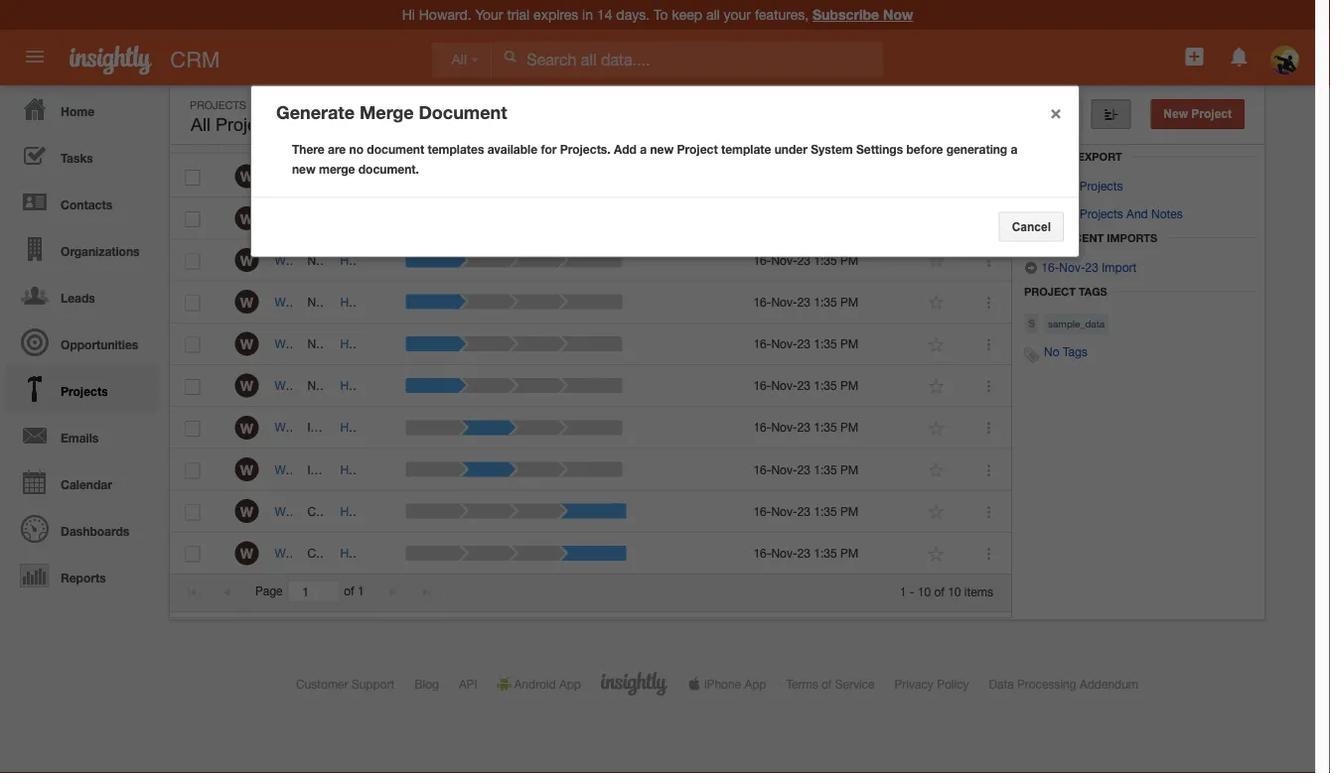 Task type: locate. For each thing, give the bounding box(es) containing it.
brown down the document
[[385, 169, 420, 183]]

howard for whirlygig g250 - jakubowski llc - barbara lane
[[340, 421, 382, 435]]

3 1:35 from the top
[[814, 337, 837, 351]]

blog link
[[415, 678, 439, 692]]

progress for oceanic
[[320, 463, 368, 477]]

0 vertical spatial completed
[[307, 169, 366, 183]]

new right the add
[[650, 143, 674, 157]]

in progress up whirlygig g250 - oceanic airlines - mark sakda
[[307, 421, 368, 435]]

7 16-nov-23 1:35 pm from the top
[[754, 505, 859, 519]]

warbucks
[[370, 379, 423, 393], [365, 547, 418, 561]]

no
[[1044, 345, 1060, 359]]

projects all projects
[[190, 98, 285, 135]]

howard brown link for whirlygig t920 - nakatomi trading corp. - samantha wright
[[340, 505, 420, 519]]

8 howard brown from the top
[[340, 505, 420, 519]]

16-nov-23 import link
[[1024, 260, 1137, 274]]

brown up jakubowski
[[385, 379, 420, 393]]

6 pm from the top
[[841, 463, 859, 477]]

howard brown for whirlygig g250 - oceanic airlines - mark sakda
[[340, 463, 420, 477]]

None checkbox
[[185, 127, 200, 142], [185, 212, 200, 228], [185, 254, 200, 270], [185, 296, 200, 311], [185, 379, 200, 395], [185, 505, 200, 521], [185, 127, 200, 142], [185, 212, 200, 228], [185, 254, 200, 270], [185, 296, 200, 311], [185, 379, 200, 395], [185, 505, 200, 521]]

1 down whirlygig t920 - warbucks industries - wayne miyazaki
[[358, 585, 364, 599]]

3 not started cell from the top
[[292, 324, 369, 366]]

data processing addendum
[[989, 678, 1139, 692]]

import down imports
[[1102, 260, 1137, 274]]

1 vertical spatial in
[[307, 463, 317, 477]]

g250
[[327, 421, 356, 435], [327, 463, 356, 477]]

- down whirlygig g250 - jakubowski llc - barbara lane
[[359, 463, 364, 477]]

export down bin
[[1078, 150, 1122, 163]]

warbucks down cyberdyne
[[370, 379, 423, 393]]

2 g950 from the top
[[331, 295, 360, 309]]

4 howard brown from the top
[[340, 337, 420, 351]]

airlines
[[426, 169, 465, 183], [415, 463, 453, 477]]

project tags
[[1024, 285, 1108, 298]]

follow image for miyazaki
[[927, 545, 946, 564]]

1 horizontal spatial all
[[452, 52, 467, 67]]

1 vertical spatial g250
[[327, 463, 356, 477]]

1 vertical spatial all
[[191, 115, 211, 135]]

not started for sirius
[[307, 295, 369, 309]]

1 vertical spatial export
[[1042, 207, 1077, 221]]

1 1:35 from the top
[[814, 253, 837, 267]]

howard up the nakatomi
[[340, 463, 382, 477]]

started left sirius
[[330, 295, 369, 309]]

howard brown link for whirlygig g250 - jakubowski llc - barbara lane
[[340, 421, 420, 435]]

document
[[367, 143, 424, 157]]

×
[[1050, 100, 1062, 124]]

1 brown from the top
[[385, 169, 420, 183]]

2 whirlybird from the top
[[275, 295, 328, 309]]

g950
[[331, 253, 360, 267], [331, 295, 360, 309]]

brown for miyazaki
[[385, 547, 420, 561]]

5 follow image from the top
[[927, 420, 946, 438]]

cancel button
[[999, 212, 1064, 242]]

whirlygig for whirlygig t920 - nakatomi trading corp. - samantha wright
[[275, 505, 324, 519]]

not started cell left sirius
[[292, 282, 369, 324]]

- up whirlygig g250 - jakubowski llc - barbara lane
[[362, 379, 367, 393]]

5 howard from the top
[[340, 379, 382, 393]]

sample_data link
[[1044, 314, 1109, 335]]

howard brown down cyberdyne
[[340, 379, 420, 393]]

0 vertical spatial progress
[[320, 421, 368, 435]]

follow image for martin
[[927, 294, 946, 313]]

4 16-nov-23 1:35 pm cell from the top
[[738, 366, 912, 408]]

projects up export projects and notes link on the top
[[1080, 179, 1123, 193]]

0 vertical spatial g950
[[331, 253, 360, 267]]

x250
[[331, 337, 359, 351], [331, 379, 359, 393]]

carlos
[[490, 379, 524, 393]]

data
[[989, 678, 1014, 692]]

a right generating
[[1011, 143, 1018, 157]]

home
[[61, 104, 94, 118]]

t920 left the nakatomi
[[327, 505, 354, 519]]

1 horizontal spatial project
[[1024, 285, 1076, 298]]

0 vertical spatial in progress
[[307, 421, 368, 435]]

brown left albert at left
[[385, 253, 420, 267]]

5 howard brown link from the top
[[340, 379, 420, 393]]

16-nov-23 1:35 pm for smith
[[754, 379, 859, 393]]

g250 down whirlygig g250 - jakubowski llc - barbara lane
[[327, 463, 356, 477]]

0 vertical spatial t920
[[327, 505, 354, 519]]

g950 left globex
[[331, 253, 360, 267]]

2 started from the top
[[330, 295, 369, 309]]

g950 for sirius
[[331, 295, 360, 309]]

w for whirlybird g950 - sirius corp. - tina martin
[[240, 294, 253, 311]]

completed up of 1
[[307, 547, 366, 561]]

projects up emails link on the bottom left of the page
[[61, 385, 108, 398]]

1 howard brown from the top
[[340, 169, 420, 183]]

not left sirius
[[307, 295, 327, 309]]

0 vertical spatial corp.
[[404, 295, 434, 309]]

16-nov-23 1:35 pm
[[754, 253, 859, 267], [754, 295, 859, 309], [754, 337, 859, 351], [754, 379, 859, 393], [754, 421, 859, 435], [754, 463, 859, 477], [754, 505, 859, 519], [754, 547, 859, 561]]

systems
[[431, 337, 477, 351]]

follow image for lane
[[927, 420, 946, 438]]

16-nov-23 1:35 pm for nicole
[[754, 337, 859, 351]]

5 16-nov-23 1:35 pm from the top
[[754, 421, 859, 435]]

recent
[[1059, 232, 1104, 244]]

howard brown up whirlygig g250 - oceanic airlines - mark sakda
[[340, 421, 420, 435]]

import / export
[[1024, 150, 1122, 163]]

add
[[614, 143, 637, 157]]

1 whirlygig from the top
[[275, 421, 324, 435]]

6 w link from the top
[[235, 374, 259, 398]]

howard for whirlybird g950 - globex - albert lee
[[340, 253, 382, 267]]

2 not from the top
[[307, 295, 327, 309]]

x250 left cyberdyne
[[331, 337, 359, 351]]

3 completed cell from the top
[[292, 533, 366, 575]]

w link
[[235, 165, 259, 188], [235, 206, 259, 230], [235, 248, 259, 272], [235, 290, 259, 314], [235, 332, 259, 356], [235, 374, 259, 398], [235, 416, 259, 440], [235, 458, 259, 482], [235, 500, 259, 524], [235, 542, 259, 566]]

available
[[487, 143, 538, 157]]

g250 left jakubowski
[[327, 421, 356, 435]]

1 in progress cell from the top
[[292, 408, 368, 449]]

oceanic for in progress
[[367, 463, 411, 477]]

follow image for nicole
[[927, 336, 946, 355]]

2 in progress from the top
[[307, 463, 368, 477]]

- left cyberdyne
[[362, 337, 367, 351]]

3 completed from the top
[[307, 547, 366, 561]]

g250 for jakubowski
[[327, 421, 356, 435]]

not started up jakubowski
[[307, 379, 369, 393]]

0 horizontal spatial 10
[[918, 585, 931, 599]]

t920 for nakatomi
[[327, 505, 354, 519]]

w link for whirlygig t920 - nakatomi trading corp. - samantha wright
[[235, 500, 259, 524]]

new down there
[[292, 163, 316, 177]]

1 progress from the top
[[320, 421, 368, 435]]

not started left sirius
[[307, 295, 369, 309]]

show sidebar image
[[1104, 107, 1118, 121]]

0 vertical spatial project
[[1192, 107, 1232, 121]]

cyberdyne
[[370, 337, 428, 351]]

0 vertical spatial follow image
[[927, 168, 946, 187]]

16-nov-23 1:35 pm cell
[[738, 240, 912, 282], [738, 282, 912, 324], [738, 324, 912, 366], [738, 366, 912, 408], [738, 408, 912, 449], [738, 449, 912, 491], [738, 491, 912, 533], [738, 533, 912, 575]]

howard brown down the document
[[340, 169, 420, 183]]

0 vertical spatial warbucks
[[370, 379, 423, 393]]

project left template
[[677, 143, 718, 157]]

started
[[330, 253, 369, 267], [330, 295, 369, 309], [330, 337, 369, 351], [330, 379, 369, 393]]

1 not from the top
[[307, 253, 327, 267]]

3 howard brown link from the top
[[340, 295, 420, 309]]

w link for whirlygig t920 - warbucks industries - wayne miyazaki
[[235, 542, 259, 566]]

calendar link
[[5, 459, 159, 506]]

9 howard brown from the top
[[340, 547, 420, 561]]

0 vertical spatial g250
[[327, 421, 356, 435]]

1 horizontal spatial 1
[[900, 585, 907, 599]]

and
[[1127, 207, 1148, 221]]

not started left globex
[[307, 253, 369, 267]]

0 vertical spatial airlines
[[426, 169, 465, 183]]

howard brown link down sirius
[[340, 337, 420, 351]]

whirlwinder
[[275, 169, 337, 183]]

howard brown down the whirlybird g950 - globex - albert lee link
[[340, 295, 420, 309]]

2 x250 from the top
[[331, 379, 359, 393]]

1 vertical spatial follow image
[[927, 294, 946, 313]]

1 vertical spatial import
[[1042, 179, 1076, 193]]

9 howard from the top
[[340, 547, 382, 561]]

howard up sirius
[[340, 253, 382, 267]]

not started cell left cyberdyne
[[292, 324, 369, 366]]

1 vertical spatial completed
[[307, 505, 366, 519]]

airlines up whirlygig t920 - nakatomi trading corp. - samantha wright
[[415, 463, 453, 477]]

- left sirius
[[364, 295, 368, 309]]

1 not started cell from the top
[[292, 240, 369, 282]]

1 vertical spatial oceanic
[[367, 463, 411, 477]]

7 1:35 from the top
[[814, 505, 837, 519]]

no tags link
[[1044, 345, 1088, 359]]

2 horizontal spatial of
[[934, 585, 945, 599]]

6 w from the top
[[240, 378, 253, 395]]

howard brown down sirius
[[340, 337, 420, 351]]

import down /
[[1042, 179, 1076, 193]]

2 vertical spatial corp.
[[462, 505, 492, 519]]

all inside projects all projects
[[191, 115, 211, 135]]

0 horizontal spatial export
[[1042, 207, 1077, 221]]

w link for whirlybird x250 - cyberdyne systems corp. - nicole gomez
[[235, 332, 259, 356]]

1 w from the top
[[240, 169, 253, 185]]

follow image for allen
[[927, 168, 946, 187]]

1 a from the left
[[640, 143, 647, 157]]

1 horizontal spatial 10
[[948, 585, 961, 599]]

1 vertical spatial g950
[[331, 295, 360, 309]]

of left items
[[934, 585, 945, 599]]

/
[[1071, 150, 1075, 163]]

settings
[[856, 143, 903, 157]]

corp. right sirius
[[404, 295, 434, 309]]

3 whirlybird from the top
[[275, 337, 328, 351]]

terms
[[786, 678, 818, 692]]

t920 up of 1
[[327, 547, 354, 561]]

import projects
[[1038, 179, 1123, 193]]

brown up whirlygig g250 - oceanic airlines - mark sakda
[[385, 421, 420, 435]]

16-nov-23 1:35 pm cell for nicole
[[738, 324, 912, 366]]

brown down the whirlybird g950 - sirius corp. - tina martin link
[[385, 337, 420, 351]]

warbucks down the nakatomi
[[365, 547, 418, 561]]

4 brown from the top
[[385, 337, 420, 351]]

brown for martin
[[385, 295, 420, 309]]

projects inside "link"
[[61, 385, 108, 398]]

w for whirlwinder x520 - oceanic airlines - cynthia allen
[[240, 169, 253, 185]]

8 1:35 from the top
[[814, 547, 837, 561]]

support
[[352, 678, 395, 692]]

4 1:35 from the top
[[814, 379, 837, 393]]

in progress cell
[[292, 408, 368, 449], [292, 449, 368, 491]]

7 howard brown link from the top
[[340, 463, 420, 477]]

6 16-nov-23 1:35 pm from the top
[[754, 463, 859, 477]]

3 not from the top
[[307, 337, 327, 351]]

4 howard from the top
[[340, 337, 382, 351]]

2 vertical spatial completed
[[307, 547, 366, 561]]

howard brown link down the document
[[340, 169, 420, 183]]

globex
[[372, 253, 410, 267]]

g950 for globex
[[331, 253, 360, 267]]

1 vertical spatial t920
[[327, 547, 354, 561]]

None checkbox
[[185, 170, 200, 186], [185, 337, 200, 353], [185, 421, 200, 437], [185, 463, 200, 479], [185, 547, 200, 563], [185, 170, 200, 186], [185, 337, 200, 353], [185, 421, 200, 437], [185, 463, 200, 479], [185, 547, 200, 563]]

0 vertical spatial oceanic
[[379, 169, 423, 183]]

not started cell left globex
[[292, 240, 369, 282]]

1 vertical spatial industries
[[422, 547, 474, 561]]

whirlygig t920 - nakatomi trading corp. - samantha wright link
[[275, 505, 605, 519]]

lane
[[513, 421, 539, 435]]

howard brown link up sirius
[[340, 253, 420, 267]]

5 16-nov-23 1:35 pm cell from the top
[[738, 408, 912, 449]]

howard for whirlygig t920 - warbucks industries - wayne miyazaki
[[340, 547, 382, 561]]

terms of service link
[[786, 678, 875, 692]]

w row
[[170, 156, 1011, 198], [170, 198, 1011, 240], [170, 240, 1011, 282], [170, 282, 1011, 324], [170, 324, 1011, 366], [170, 366, 1011, 408], [170, 408, 1011, 449], [170, 449, 1011, 491], [170, 491, 1011, 533], [170, 533, 1011, 575]]

howard down whirlybird g950 - globex - albert lee
[[340, 295, 382, 309]]

1 horizontal spatial app
[[745, 678, 766, 692]]

2 g250 from the top
[[327, 463, 356, 477]]

10 w link from the top
[[235, 542, 259, 566]]

x250 up whirlygig g250 - jakubowski llc - barbara lane
[[331, 379, 359, 393]]

1:35 for lane
[[814, 421, 837, 435]]

howard down cyberdyne
[[340, 379, 382, 393]]

- up of 1
[[357, 547, 362, 561]]

corp.
[[404, 295, 434, 309], [480, 337, 510, 351], [462, 505, 492, 519]]

brown down whirlygig g250 - oceanic airlines - mark sakda
[[385, 505, 420, 519]]

4 not from the top
[[307, 379, 327, 393]]

1:35 for nicole
[[814, 337, 837, 351]]

23 for nicole
[[797, 337, 811, 351]]

a right the add
[[640, 143, 647, 157]]

addendum
[[1080, 678, 1139, 692]]

whirlygig g250 - oceanic airlines - mark sakda
[[275, 463, 529, 477]]

2 brown from the top
[[385, 253, 420, 267]]

row group
[[170, 156, 1011, 575]]

dashboards link
[[5, 506, 159, 552]]

0 vertical spatial in
[[307, 421, 317, 435]]

app for android app
[[559, 678, 581, 692]]

follow image
[[927, 210, 946, 229], [927, 252, 946, 271], [927, 336, 946, 355], [927, 378, 946, 397], [927, 420, 946, 438], [927, 503, 946, 522], [927, 545, 946, 564]]

whirlwinder x520 - oceanic airlines - cynthia allen link
[[275, 169, 556, 183]]

howard down the no
[[340, 169, 382, 183]]

8 w link from the top
[[235, 458, 259, 482]]

brown for samantha
[[385, 505, 420, 519]]

8 w from the top
[[240, 462, 253, 478]]

a
[[640, 143, 647, 157], [1011, 143, 1018, 157]]

navigation
[[0, 85, 159, 599]]

industries
[[426, 379, 478, 393], [422, 547, 474, 561]]

0 vertical spatial industries
[[426, 379, 478, 393]]

row group containing w
[[170, 156, 1011, 575]]

4 started from the top
[[330, 379, 369, 393]]

tasks
[[61, 151, 93, 165]]

of
[[344, 585, 354, 599], [934, 585, 945, 599], [822, 678, 832, 692]]

project up s on the top
[[1024, 285, 1076, 298]]

1 howard from the top
[[340, 169, 382, 183]]

reports
[[61, 571, 106, 585]]

3 16-nov-23 1:35 pm from the top
[[754, 337, 859, 351]]

howard brown link for whirlybird x250 - warbucks industries - carlos smith
[[340, 379, 420, 393]]

not for whirlybird g950 - globex - albert lee
[[307, 253, 327, 267]]

of 1
[[344, 585, 364, 599]]

w for whirlybird x250 - warbucks industries - carlos smith
[[240, 378, 253, 395]]

3 started from the top
[[330, 337, 369, 351]]

2 16-nov-23 1:35 pm from the top
[[754, 295, 859, 309]]

not started cell up jakubowski
[[292, 366, 369, 408]]

1 vertical spatial new
[[292, 163, 316, 177]]

howard brown link down the nakatomi
[[340, 547, 420, 561]]

crm
[[170, 47, 220, 72]]

brown up cyberdyne
[[385, 295, 420, 309]]

1 x250 from the top
[[331, 337, 359, 351]]

6 16-nov-23 1:35 pm cell from the top
[[738, 449, 912, 491]]

0 vertical spatial export
[[1078, 150, 1122, 163]]

2 vertical spatial follow image
[[927, 461, 946, 480]]

new project
[[1164, 107, 1232, 121]]

23 for samantha
[[797, 505, 811, 519]]

7 w link from the top
[[235, 416, 259, 440]]

miyazaki
[[524, 547, 571, 561]]

progress up the nakatomi
[[320, 463, 368, 477]]

completed cell
[[292, 156, 366, 198], [292, 491, 366, 533], [292, 533, 366, 575]]

lee
[[456, 253, 475, 267]]

follow image
[[927, 168, 946, 187], [927, 294, 946, 313], [927, 461, 946, 480]]

- left wayne
[[477, 547, 482, 561]]

1 horizontal spatial a
[[1011, 143, 1018, 157]]

howard brown link up the nakatomi
[[340, 463, 420, 477]]

howard up whirlygig g250 - oceanic airlines - mark sakda
[[340, 421, 382, 435]]

export up your
[[1042, 207, 1077, 221]]

nov- for smith
[[771, 379, 798, 393]]

1 vertical spatial progress
[[320, 463, 368, 477]]

2 pm from the top
[[841, 295, 859, 309]]

whirlygig for whirlygig g250 - jakubowski llc - barbara lane
[[275, 421, 324, 435]]

android
[[514, 678, 556, 692]]

started up jakubowski
[[330, 379, 369, 393]]

page
[[255, 585, 283, 599]]

policy
[[937, 678, 969, 692]]

howard brown for whirlwinder x520 - oceanic airlines - cynthia allen
[[340, 169, 420, 183]]

4 whirlygig from the top
[[275, 547, 324, 561]]

3 w link from the top
[[235, 248, 259, 272]]

not started left cyberdyne
[[307, 337, 369, 351]]

project inside the there are no document templates available for projects. add a new project template under system settings before generating a new merge document. cancel
[[677, 143, 718, 157]]

9 w link from the top
[[235, 500, 259, 524]]

16-nov-23 1:35 pm for samantha
[[754, 505, 859, 519]]

0 horizontal spatial project
[[677, 143, 718, 157]]

2 progress from the top
[[320, 463, 368, 477]]

2 completed from the top
[[307, 505, 366, 519]]

howard down sirius
[[340, 337, 382, 351]]

2 howard brown link from the top
[[340, 253, 420, 267]]

g950 left sirius
[[331, 295, 360, 309]]

-
[[371, 169, 376, 183], [468, 169, 473, 183], [364, 253, 368, 267], [413, 253, 418, 267], [364, 295, 368, 309], [438, 295, 442, 309], [362, 337, 367, 351], [513, 337, 518, 351], [362, 379, 367, 393], [482, 379, 486, 393], [359, 421, 364, 435], [459, 421, 464, 435], [359, 463, 364, 477], [457, 463, 461, 477], [357, 505, 362, 519], [495, 505, 500, 519], [357, 547, 362, 561], [477, 547, 482, 561], [910, 585, 914, 599]]

1 follow image from the top
[[927, 168, 946, 187]]

1 vertical spatial airlines
[[415, 463, 453, 477]]

started for warbucks
[[330, 379, 369, 393]]

howard brown up sirius
[[340, 253, 420, 267]]

corp. right trading
[[462, 505, 492, 519]]

2 w link from the top
[[235, 206, 259, 230]]

4 follow image from the top
[[927, 378, 946, 397]]

1 vertical spatial in progress
[[307, 463, 368, 477]]

0 vertical spatial import
[[1024, 150, 1068, 163]]

app for iphone app
[[745, 678, 766, 692]]

app right android
[[559, 678, 581, 692]]

all down crm
[[191, 115, 211, 135]]

23 for miyazaki
[[797, 547, 811, 561]]

not started for warbucks
[[307, 379, 369, 393]]

howard brown down whirlygig g250 - oceanic airlines - mark sakda
[[340, 505, 420, 519]]

processing
[[1017, 678, 1077, 692]]

7 w row from the top
[[170, 408, 1011, 449]]

pm for sakda
[[841, 463, 859, 477]]

t920 for warbucks
[[327, 547, 354, 561]]

5 w link from the top
[[235, 332, 259, 356]]

home link
[[5, 85, 159, 132]]

in progress cell up the nakatomi
[[292, 449, 368, 491]]

whirlybird for whirlybird g950 - globex - albert lee
[[275, 253, 328, 267]]

3 w from the top
[[240, 252, 253, 269]]

pm for martin
[[841, 295, 859, 309]]

x520
[[341, 169, 368, 183]]

0 horizontal spatial all
[[191, 115, 211, 135]]

nov- for lane
[[771, 421, 798, 435]]

howard for whirlybird x250 - warbucks industries - carlos smith
[[340, 379, 382, 393]]

1 vertical spatial project
[[677, 143, 718, 157]]

8 16-nov-23 1:35 pm from the top
[[754, 547, 859, 561]]

2 not started cell from the top
[[292, 282, 369, 324]]

project
[[1192, 107, 1232, 121], [677, 143, 718, 157], [1024, 285, 1076, 298]]

app right iphone
[[745, 678, 766, 692]]

6 follow image from the top
[[927, 503, 946, 522]]

16-nov-23 import
[[1038, 260, 1137, 274]]

your
[[1024, 232, 1056, 244]]

corp. right systems at the left
[[480, 337, 510, 351]]

0 vertical spatial all
[[452, 52, 467, 67]]

0 horizontal spatial a
[[640, 143, 647, 157]]

not started cell for globex
[[292, 240, 369, 282]]

1 vertical spatial x250
[[331, 379, 359, 393]]

1 g250 from the top
[[327, 421, 356, 435]]

privacy policy link
[[895, 678, 969, 692]]

2 vertical spatial import
[[1102, 260, 1137, 274]]

no tags
[[1044, 345, 1088, 359]]

7 howard from the top
[[340, 463, 382, 477]]

howard brown link for whirlybird x250 - cyberdyne systems corp. - nicole gomez
[[340, 337, 420, 351]]

nov- for nicole
[[771, 337, 798, 351]]

7 pm from the top
[[841, 505, 859, 519]]

completed cell for nakatomi
[[292, 491, 366, 533]]

not started cell for cyberdyne
[[292, 324, 369, 366]]

industries down whirlygig t920 - nakatomi trading corp. - samantha wright link
[[422, 547, 474, 561]]

0 horizontal spatial 1
[[358, 585, 364, 599]]

not started cell
[[292, 240, 369, 282], [292, 282, 369, 324], [292, 324, 369, 366], [292, 366, 369, 408]]

corp. for trading
[[462, 505, 492, 519]]

1:35 for samantha
[[814, 505, 837, 519]]

howard for whirlwinder x520 - oceanic airlines - cynthia allen
[[340, 169, 382, 183]]

8 16-nov-23 1:35 pm cell from the top
[[738, 533, 912, 575]]

5 pm from the top
[[841, 421, 859, 435]]

1 vertical spatial warbucks
[[365, 547, 418, 561]]

started left globex
[[330, 253, 369, 267]]

brown for nicole
[[385, 337, 420, 351]]

howard brown up the nakatomi
[[340, 463, 420, 477]]

oceanic up the nakatomi
[[367, 463, 411, 477]]

pm for miyazaki
[[841, 547, 859, 561]]

23 for martin
[[797, 295, 811, 309]]

1 whirlybird from the top
[[275, 253, 328, 267]]

not up whirlygig g250 - jakubowski llc - barbara lane
[[307, 379, 327, 393]]

8 howard from the top
[[340, 505, 382, 519]]

1 howard brown link from the top
[[340, 169, 420, 183]]

16- for samantha
[[754, 505, 771, 519]]

there are no document templates available for projects. add a new project template under system settings before generating a new merge document. cancel
[[292, 143, 1051, 234]]

2 app from the left
[[745, 678, 766, 692]]

3 not started from the top
[[307, 337, 369, 351]]

5 1:35 from the top
[[814, 421, 837, 435]]

2 in progress cell from the top
[[292, 449, 368, 491]]

templates
[[428, 143, 484, 157]]

6 1:35 from the top
[[814, 463, 837, 477]]

16-
[[754, 253, 771, 267], [1042, 260, 1059, 274], [754, 295, 771, 309], [754, 337, 771, 351], [754, 379, 771, 393], [754, 421, 771, 435], [754, 463, 771, 477], [754, 505, 771, 519], [754, 547, 771, 561]]

cell
[[358, 156, 390, 198], [738, 156, 912, 198], [962, 156, 1011, 198], [259, 198, 292, 240], [292, 198, 325, 240], [325, 198, 358, 240], [358, 198, 390, 240], [390, 198, 738, 240], [738, 198, 912, 240], [358, 240, 390, 282], [358, 282, 390, 324], [358, 324, 390, 366], [358, 366, 390, 408], [358, 408, 390, 449], [358, 449, 390, 491], [358, 491, 390, 533], [358, 533, 390, 575]]

1 vertical spatial corp.
[[480, 337, 510, 351]]

whirlybird x250 - cyberdyne systems corp. - nicole gomez
[[275, 337, 596, 351]]

brown down the nakatomi
[[385, 547, 420, 561]]

howard
[[340, 169, 382, 183], [340, 253, 382, 267], [340, 295, 382, 309], [340, 337, 382, 351], [340, 379, 382, 393], [340, 421, 382, 435], [340, 463, 382, 477], [340, 505, 382, 519], [340, 547, 382, 561]]

0 vertical spatial x250
[[331, 337, 359, 351]]

4 not started from the top
[[307, 379, 369, 393]]

w link for whirlybird g950 - globex - albert lee
[[235, 248, 259, 272]]

howard for whirlygig g250 - oceanic airlines - mark sakda
[[340, 463, 382, 477]]

howard up of 1
[[340, 547, 382, 561]]

- left mark
[[457, 463, 461, 477]]

corp. for systems
[[480, 337, 510, 351]]

3 follow image from the top
[[927, 461, 946, 480]]

started for globex
[[330, 253, 369, 267]]

0 horizontal spatial new
[[292, 163, 316, 177]]

emails
[[61, 431, 99, 445]]

industries down systems at the left
[[426, 379, 478, 393]]

nov-
[[771, 253, 798, 267], [1059, 260, 1086, 274], [771, 295, 798, 309], [771, 337, 798, 351], [771, 379, 798, 393], [771, 421, 798, 435], [771, 463, 798, 477], [771, 505, 798, 519], [771, 547, 798, 561]]

tags
[[1063, 345, 1088, 359]]

row
[[170, 116, 1010, 153]]

5 w from the top
[[240, 336, 253, 353]]

16-nov-23 1:35 pm for miyazaki
[[754, 547, 859, 561]]

completed down whirlygig g250 - oceanic airlines - mark sakda
[[307, 505, 366, 519]]

new project link
[[1151, 99, 1245, 129]]

new
[[650, 143, 674, 157], [292, 163, 316, 177]]

0 horizontal spatial app
[[559, 678, 581, 692]]

1 horizontal spatial new
[[650, 143, 674, 157]]



Task type: describe. For each thing, give the bounding box(es) containing it.
in progress cell for oceanic
[[292, 449, 368, 491]]

completed for nakatomi
[[307, 505, 366, 519]]

2 w from the top
[[240, 210, 253, 227]]

whirlybird for whirlybird x250 - warbucks industries - carlos smith
[[275, 379, 328, 393]]

customer support
[[296, 678, 395, 692]]

customer
[[296, 678, 348, 692]]

9 w row from the top
[[170, 491, 1011, 533]]

for
[[541, 143, 557, 157]]

whirlybird g950 - sirius corp. - tina martin link
[[275, 295, 515, 309]]

w link for whirlybird x250 - warbucks industries - carlos smith
[[235, 374, 259, 398]]

1 - 10 of 10 items
[[900, 585, 994, 599]]

projects.
[[560, 143, 611, 157]]

- right the x520
[[371, 169, 376, 183]]

howard brown link for whirlybird g950 - sirius corp. - tina martin
[[340, 295, 420, 309]]

16- for lane
[[754, 421, 771, 435]]

howard brown link for whirlygig t920 - warbucks industries - wayne miyazaki
[[340, 547, 420, 561]]

follow image for sakda
[[927, 461, 946, 480]]

16-nov-23 1:35 pm cell for samantha
[[738, 491, 912, 533]]

0 vertical spatial new
[[650, 143, 674, 157]]

organizations
[[61, 244, 140, 258]]

pm for lane
[[841, 421, 859, 435]]

16-nov-23 1:35 pm for martin
[[754, 295, 859, 309]]

- left 'cynthia'
[[468, 169, 473, 183]]

brown for sakda
[[385, 463, 420, 477]]

s
[[1028, 317, 1035, 330]]

1:35 for martin
[[814, 295, 837, 309]]

api link
[[459, 678, 477, 692]]

import for import projects
[[1042, 179, 1076, 193]]

allen
[[520, 169, 546, 183]]

8 w row from the top
[[170, 449, 1011, 491]]

howard for whirlybird g950 - sirius corp. - tina martin
[[340, 295, 382, 309]]

jakubowski
[[367, 421, 431, 435]]

1 horizontal spatial export
[[1078, 150, 1122, 163]]

w for whirlygig g250 - jakubowski llc - barbara lane
[[240, 420, 253, 436]]

industries for wayne
[[422, 547, 474, 561]]

16-nov-23 1:35 pm cell for miyazaki
[[738, 533, 912, 575]]

warbucks for not started
[[370, 379, 423, 393]]

- left globex
[[364, 253, 368, 267]]

follow image for samantha
[[927, 503, 946, 522]]

recycle bin link
[[1024, 127, 1128, 139]]

completed cell for warbucks
[[292, 533, 366, 575]]

whirlybird g950 - globex - albert lee link
[[275, 253, 485, 267]]

howard for whirlygig t920 - nakatomi trading corp. - samantha wright
[[340, 505, 382, 519]]

1 pm from the top
[[841, 253, 859, 267]]

10 w row from the top
[[170, 533, 1011, 575]]

generate merge document
[[276, 102, 507, 123]]

w for whirlygig t920 - warbucks industries - wayne miyazaki
[[240, 546, 253, 562]]

1:35 for sakda
[[814, 463, 837, 477]]

- left tina
[[438, 295, 442, 309]]

navigation containing home
[[0, 85, 159, 599]]

howard brown link for whirlygig g250 - oceanic airlines - mark sakda
[[340, 463, 420, 477]]

imports
[[1107, 232, 1158, 244]]

completed cell for oceanic
[[292, 156, 366, 198]]

subscribe
[[813, 6, 879, 23]]

nov- for martin
[[771, 295, 798, 309]]

nov- for samantha
[[771, 505, 798, 519]]

progress for jakubowski
[[320, 421, 368, 435]]

w for whirlybird g950 - globex - albert lee
[[240, 252, 253, 269]]

under
[[775, 143, 808, 157]]

whirlwinder x520 - oceanic airlines - cynthia allen
[[275, 169, 546, 183]]

follow image for smith
[[927, 378, 946, 397]]

in progress for jakubowski
[[307, 421, 368, 435]]

projects up whirlwinder
[[216, 115, 280, 135]]

merge
[[319, 163, 355, 177]]

dashboards
[[61, 525, 129, 539]]

- left samantha
[[495, 505, 500, 519]]

6 w row from the top
[[170, 366, 1011, 408]]

import for import / export
[[1024, 150, 1068, 163]]

no
[[349, 143, 364, 157]]

2 follow image from the top
[[927, 252, 946, 271]]

whirlygig g250 - oceanic airlines - mark sakda link
[[275, 463, 539, 477]]

2 1 from the left
[[900, 585, 907, 599]]

before
[[907, 143, 943, 157]]

llc
[[434, 421, 456, 435]]

opportunities link
[[5, 319, 159, 366]]

notifications image
[[1228, 45, 1252, 69]]

projects up your recent imports
[[1080, 207, 1124, 221]]

w link for whirlygig g250 - jakubowski llc - barbara lane
[[235, 416, 259, 440]]

android app
[[514, 678, 581, 692]]

whirlybird x250 - warbucks industries - carlos smith link
[[275, 379, 568, 393]]

sample_data
[[1048, 318, 1105, 330]]

blog
[[415, 678, 439, 692]]

airlines for cynthia
[[426, 169, 465, 183]]

organizations link
[[5, 226, 159, 272]]

gomez
[[558, 337, 596, 351]]

trading
[[420, 505, 459, 519]]

nov- for miyazaki
[[771, 547, 798, 561]]

not started cell for sirius
[[292, 282, 369, 324]]

whirlygig g250 - jakubowski llc - barbara lane link
[[275, 421, 549, 435]]

23 for smith
[[797, 379, 811, 393]]

× button
[[1040, 92, 1072, 132]]

bin
[[1099, 127, 1118, 139]]

service
[[835, 678, 875, 692]]

2 vertical spatial project
[[1024, 285, 1076, 298]]

howard brown link for whirlwinder x520 - oceanic airlines - cynthia allen
[[340, 169, 420, 183]]

api
[[459, 678, 477, 692]]

recycle
[[1044, 127, 1096, 139]]

mark
[[465, 463, 492, 477]]

whirlybird g950 - globex - albert lee
[[275, 253, 475, 267]]

not started cell for warbucks
[[292, 366, 369, 408]]

are
[[328, 143, 346, 157]]

whirlybird for whirlybird x250 - cyberdyne systems corp. - nicole gomez
[[275, 337, 328, 351]]

howard brown for whirlygig t920 - warbucks industries - wayne miyazaki
[[340, 547, 420, 561]]

- right llc
[[459, 421, 464, 435]]

2 w row from the top
[[170, 198, 1011, 240]]

contacts
[[61, 198, 112, 212]]

- left items
[[910, 585, 914, 599]]

calendar
[[61, 478, 112, 492]]

0 horizontal spatial of
[[344, 585, 354, 599]]

leads
[[61, 291, 95, 305]]

w for whirlygig t920 - nakatomi trading corp. - samantha wright
[[240, 504, 253, 520]]

document.
[[358, 163, 419, 177]]

x250 for warbucks
[[331, 379, 359, 393]]

opportunities
[[61, 338, 138, 352]]

pm for smith
[[841, 379, 859, 393]]

not for whirlybird x250 - cyberdyne systems corp. - nicole gomez
[[307, 337, 327, 351]]

1:35 for smith
[[814, 379, 837, 393]]

1 10 from the left
[[918, 585, 931, 599]]

Search all data.... text field
[[492, 42, 884, 77]]

wayne
[[485, 547, 521, 561]]

nicole
[[521, 337, 555, 351]]

16-nov-23 1:35 pm cell for lane
[[738, 408, 912, 449]]

- left the nakatomi
[[357, 505, 362, 519]]

1 1 from the left
[[358, 585, 364, 599]]

g250 for oceanic
[[327, 463, 356, 477]]

new
[[1164, 107, 1188, 121]]

brown for lane
[[385, 421, 420, 435]]

1:35 for miyazaki
[[814, 547, 837, 561]]

all projects button
[[186, 110, 298, 140]]

not started for globex
[[307, 253, 369, 267]]

not for whirlybird x250 - warbucks industries - carlos smith
[[307, 379, 327, 393]]

not started for cyberdyne
[[307, 337, 369, 351]]

generate
[[276, 102, 355, 123]]

- left jakubowski
[[359, 421, 364, 435]]

16- for nicole
[[754, 337, 771, 351]]

pm for nicole
[[841, 337, 859, 351]]

howard brown for whirlybird x250 - warbucks industries - carlos smith
[[340, 379, 420, 393]]

1 horizontal spatial of
[[822, 678, 832, 692]]

in progress for oceanic
[[307, 463, 368, 477]]

howard for whirlybird x250 - cyberdyne systems corp. - nicole gomez
[[340, 337, 382, 351]]

1 follow image from the top
[[927, 210, 946, 229]]

howard brown link for whirlybird g950 - globex - albert lee
[[340, 253, 420, 267]]

2 a from the left
[[1011, 143, 1018, 157]]

whirlygig for whirlygig t920 - warbucks industries - wayne miyazaki
[[275, 547, 324, 561]]

privacy policy
[[895, 678, 969, 692]]

4 w row from the top
[[170, 282, 1011, 324]]

1 16-nov-23 1:35 pm from the top
[[754, 253, 859, 267]]

import projects link
[[1024, 179, 1123, 193]]

in for whirlygig g250 - jakubowski llc - barbara lane
[[307, 421, 317, 435]]

howard brown for whirlybird g950 - globex - albert lee
[[340, 253, 420, 267]]

howard brown for whirlybird x250 - cyberdyne systems corp. - nicole gomez
[[340, 337, 420, 351]]

there
[[292, 143, 325, 157]]

smith
[[528, 379, 558, 393]]

2 10 from the left
[[948, 585, 961, 599]]

2 horizontal spatial project
[[1192, 107, 1232, 121]]

5 w row from the top
[[170, 324, 1011, 366]]

airlines for mark
[[415, 463, 453, 477]]

tags
[[1079, 285, 1108, 298]]

notes
[[1152, 207, 1183, 221]]

recycle bin
[[1044, 127, 1118, 139]]

projects link
[[5, 366, 159, 412]]

projects down crm
[[190, 98, 246, 111]]

not for whirlybird g950 - sirius corp. - tina martin
[[307, 295, 327, 309]]

system
[[811, 143, 853, 157]]

barbara
[[467, 421, 509, 435]]

- left carlos
[[482, 379, 486, 393]]

in progress cell for jakubowski
[[292, 408, 368, 449]]

cancel
[[1012, 220, 1051, 234]]

16-nov-23 1:35 pm cell for sakda
[[738, 449, 912, 491]]

wright
[[561, 505, 595, 519]]

whirlybird g950 - sirius corp. - tina martin
[[275, 295, 505, 309]]

iphone app
[[704, 678, 766, 692]]

tina
[[446, 295, 468, 309]]

- left albert at left
[[413, 253, 418, 267]]

1 w row from the top
[[170, 156, 1011, 198]]

document
[[419, 102, 507, 123]]

pm for samantha
[[841, 505, 859, 519]]

industries for carlos
[[426, 379, 478, 393]]

oceanic for completed
[[379, 169, 423, 183]]

merge
[[360, 102, 414, 123]]

16-nov-23 1:35 pm cell for smith
[[738, 366, 912, 408]]

nakatomi
[[365, 505, 416, 519]]

1 16-nov-23 1:35 pm cell from the top
[[738, 240, 912, 282]]

whirlybird x250 - cyberdyne systems corp. - nicole gomez link
[[275, 337, 606, 351]]

Search this list... text field
[[697, 99, 921, 129]]

- left 'nicole' at the top left of page
[[513, 337, 518, 351]]

all link
[[432, 42, 492, 78]]

3 w row from the top
[[170, 240, 1011, 282]]

items
[[965, 585, 994, 599]]



Task type: vqa. For each thing, say whether or not it's contained in the screenshot.
leftmost the 1
yes



